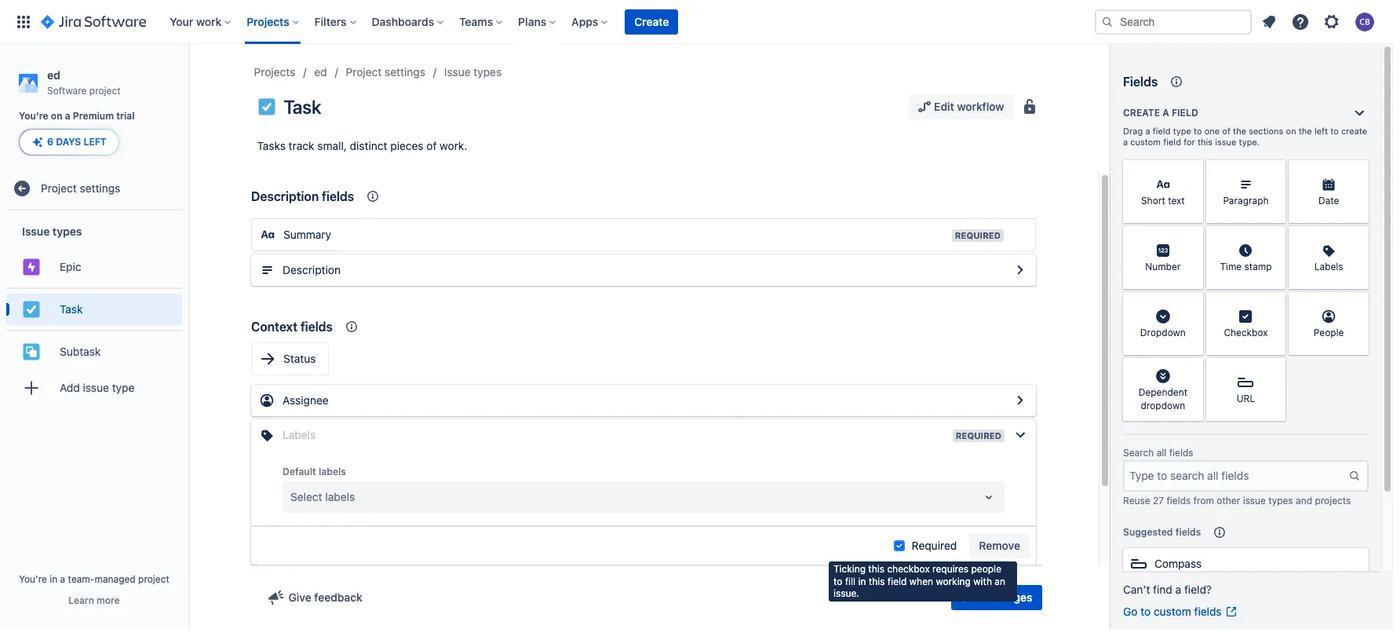 Task type: locate. For each thing, give the bounding box(es) containing it.
task down the epic
[[60, 302, 83, 316]]

0 vertical spatial settings
[[385, 65, 426, 79]]

give feedback
[[289, 591, 363, 604]]

project
[[89, 85, 121, 96], [138, 573, 170, 585]]

this inside drag a field type to one of the sections on the left to create a custom field for this issue type.
[[1198, 137, 1213, 147]]

2 horizontal spatial issue
[[1244, 495, 1267, 507]]

discard button
[[890, 585, 949, 610]]

of
[[1223, 126, 1231, 136], [427, 139, 437, 152]]

project settings link down dashboards
[[346, 63, 426, 82]]

all
[[1157, 447, 1167, 459]]

the
[[1234, 126, 1247, 136], [1300, 126, 1313, 136]]

fields left 'this link will be opened in a new tab' icon
[[1195, 605, 1222, 618]]

0 vertical spatial on
[[51, 110, 62, 122]]

default
[[283, 466, 316, 477]]

1 vertical spatial required
[[956, 430, 1002, 441]]

0 vertical spatial labels
[[319, 466, 346, 477]]

2 vertical spatial types
[[1269, 495, 1294, 507]]

dependent
[[1139, 386, 1188, 398]]

reuse
[[1124, 495, 1151, 507]]

field
[[1172, 107, 1199, 119], [1153, 126, 1171, 136], [1164, 137, 1182, 147], [888, 575, 907, 587]]

subtask
[[60, 345, 101, 358]]

labels for select labels
[[325, 490, 355, 503]]

1 horizontal spatial project
[[138, 573, 170, 585]]

ed inside "ed software project"
[[47, 68, 60, 82]]

1 vertical spatial description
[[283, 263, 341, 276]]

task right issue type icon at the top left of page
[[284, 96, 321, 118]]

1 horizontal spatial labels
[[1315, 261, 1344, 273]]

the left "left"
[[1300, 126, 1313, 136]]

issue right other
[[1244, 495, 1267, 507]]

your work button
[[165, 9, 237, 34]]

1 vertical spatial type
[[112, 381, 135, 394]]

projects inside "dropdown button"
[[247, 15, 290, 28]]

types down the teams popup button
[[474, 65, 502, 79]]

project settings down 6 days left
[[41, 181, 120, 195]]

more information image for checkbox
[[1266, 294, 1285, 313]]

1 horizontal spatial more information image
[[1266, 162, 1285, 181]]

issue inside "button"
[[83, 381, 109, 394]]

labels
[[319, 466, 346, 477], [325, 490, 355, 503]]

1 horizontal spatial create
[[1124, 107, 1161, 119]]

to inside 'ticking this checkbox requires people to fill in this field when working with an issue.'
[[834, 575, 843, 587]]

type down subtask link
[[112, 381, 135, 394]]

2 open field configuration image from the top
[[1012, 391, 1030, 410]]

group
[[6, 211, 182, 413]]

teams
[[460, 15, 493, 28]]

settings
[[385, 65, 426, 79], [80, 181, 120, 195]]

1 horizontal spatial the
[[1300, 126, 1313, 136]]

0 vertical spatial types
[[474, 65, 502, 79]]

open field configuration image inside description button
[[1012, 261, 1030, 280]]

you're
[[19, 110, 48, 122], [19, 573, 47, 585]]

1 horizontal spatial type
[[1174, 126, 1192, 136]]

more information about the context fields image
[[364, 187, 383, 206]]

issue down teams
[[444, 65, 471, 79]]

1 horizontal spatial in
[[859, 575, 867, 587]]

you're for you're on a premium trial
[[19, 110, 48, 122]]

can't find a field?
[[1124, 583, 1213, 596]]

description up the summary
[[251, 189, 319, 203]]

required for summary
[[956, 230, 1001, 240]]

field up for
[[1172, 107, 1199, 119]]

remove
[[980, 539, 1021, 552]]

0 horizontal spatial settings
[[80, 181, 120, 195]]

0 vertical spatial description
[[251, 189, 319, 203]]

time
[[1221, 261, 1243, 273]]

project down 6 days left popup button
[[41, 181, 77, 195]]

settings image
[[1323, 12, 1342, 31]]

plans button
[[514, 9, 562, 34]]

more information about the suggested fields image
[[1211, 523, 1230, 542]]

issue types down teams
[[444, 65, 502, 79]]

0 horizontal spatial project
[[89, 85, 121, 96]]

0 horizontal spatial ed
[[47, 68, 60, 82]]

go
[[1124, 605, 1138, 618]]

types up the epic
[[53, 224, 82, 238]]

a
[[1163, 107, 1170, 119], [65, 110, 70, 122], [1146, 126, 1151, 136], [1124, 137, 1129, 147], [60, 573, 65, 585], [1176, 583, 1182, 596]]

1 vertical spatial types
[[53, 224, 82, 238]]

type up for
[[1174, 126, 1192, 136]]

context fields
[[251, 320, 333, 334]]

requires
[[933, 563, 969, 575]]

0 vertical spatial project settings
[[346, 65, 426, 79]]

labels up select labels
[[319, 466, 346, 477]]

1 vertical spatial labels
[[283, 428, 316, 441]]

0 horizontal spatial labels
[[283, 428, 316, 441]]

description for description fields
[[251, 189, 319, 203]]

fields left more information about the context fields image at the left
[[301, 320, 333, 334]]

to
[[1195, 126, 1203, 136], [1331, 126, 1340, 136], [834, 575, 843, 587], [1141, 605, 1151, 618]]

1 vertical spatial issue
[[22, 224, 50, 238]]

ed
[[314, 65, 327, 79], [47, 68, 60, 82]]

project up premium
[[89, 85, 121, 96]]

open field configuration image
[[1012, 261, 1030, 280], [1012, 391, 1030, 410]]

banner
[[0, 0, 1394, 44]]

compass
[[1155, 557, 1203, 570]]

0 horizontal spatial issue
[[83, 381, 109, 394]]

0 vertical spatial issue
[[1216, 137, 1237, 147]]

issue down one
[[1216, 137, 1237, 147]]

types left the and
[[1269, 495, 1294, 507]]

0 horizontal spatial types
[[53, 224, 82, 238]]

project settings
[[346, 65, 426, 79], [41, 181, 120, 195]]

project settings link down 'left'
[[6, 173, 182, 204]]

you're on a premium trial
[[19, 110, 135, 122]]

projects up projects link
[[247, 15, 290, 28]]

more information image
[[1183, 162, 1202, 181], [1266, 162, 1285, 181], [1349, 294, 1368, 313]]

0 vertical spatial of
[[1223, 126, 1231, 136]]

close field configuration image
[[1012, 426, 1030, 445]]

dashboards button
[[367, 9, 450, 34]]

with
[[974, 575, 993, 587]]

1 vertical spatial settings
[[80, 181, 120, 195]]

0 horizontal spatial project
[[41, 181, 77, 195]]

0 vertical spatial custom
[[1131, 137, 1161, 147]]

2 horizontal spatial types
[[1269, 495, 1294, 507]]

in left the team-
[[50, 573, 58, 585]]

1 vertical spatial projects
[[254, 65, 296, 79]]

0 horizontal spatial issue
[[22, 224, 50, 238]]

0 horizontal spatial task
[[60, 302, 83, 316]]

custom down can't find a field?
[[1154, 605, 1192, 618]]

software
[[47, 85, 87, 96]]

create up drag
[[1124, 107, 1161, 119]]

save changes button
[[952, 585, 1043, 610]]

1 the from the left
[[1234, 126, 1247, 136]]

1 vertical spatial of
[[427, 139, 437, 152]]

a right find
[[1176, 583, 1182, 596]]

drag a field type to one of the sections on the left to create a custom field for this issue type.
[[1124, 126, 1368, 147]]

help image
[[1292, 12, 1311, 31]]

1 horizontal spatial issue
[[1216, 137, 1237, 147]]

required
[[956, 230, 1001, 240], [956, 430, 1002, 441], [912, 539, 958, 552]]

ed right projects link
[[314, 65, 327, 79]]

1 vertical spatial on
[[1287, 126, 1297, 136]]

task group
[[6, 288, 182, 330]]

1 vertical spatial project
[[138, 573, 170, 585]]

on inside drag a field type to one of the sections on the left to create a custom field for this issue type.
[[1287, 126, 1297, 136]]

1 vertical spatial open field configuration image
[[1012, 391, 1030, 410]]

ed up software
[[47, 68, 60, 82]]

0 horizontal spatial project settings
[[41, 181, 120, 195]]

left
[[1315, 126, 1329, 136]]

on
[[51, 110, 62, 122], [1287, 126, 1297, 136]]

1 vertical spatial project
[[41, 181, 77, 195]]

changes
[[989, 591, 1033, 604]]

1 vertical spatial project settings link
[[6, 173, 182, 204]]

this
[[1198, 137, 1213, 147], [869, 563, 885, 575], [869, 575, 885, 587]]

drag
[[1124, 126, 1144, 136]]

ed for ed software project
[[47, 68, 60, 82]]

dropdown
[[1141, 327, 1187, 339]]

1 horizontal spatial of
[[1223, 126, 1231, 136]]

issue types up the epic
[[22, 224, 82, 238]]

0 vertical spatial you're
[[19, 110, 48, 122]]

labels up people
[[1315, 261, 1344, 273]]

projects
[[1316, 495, 1352, 507]]

0 vertical spatial project
[[89, 85, 121, 96]]

projects button
[[242, 9, 305, 34]]

more information image for people
[[1349, 294, 1368, 313]]

1 horizontal spatial types
[[474, 65, 502, 79]]

1 horizontal spatial on
[[1287, 126, 1297, 136]]

go to custom fields link
[[1124, 604, 1238, 620]]

0 vertical spatial issue types
[[444, 65, 502, 79]]

0 vertical spatial create
[[635, 15, 669, 28]]

when
[[910, 575, 934, 587]]

working
[[936, 575, 971, 587]]

track
[[289, 139, 315, 152]]

learn more button
[[69, 595, 120, 607]]

settings down dashboards popup button
[[385, 65, 426, 79]]

give
[[289, 591, 312, 604]]

you're up 6 on the top of the page
[[19, 110, 48, 122]]

short text
[[1142, 195, 1186, 207]]

in right fill
[[859, 575, 867, 587]]

1 vertical spatial project settings
[[41, 181, 120, 195]]

1 you're from the top
[[19, 110, 48, 122]]

fields left more information about the suggested fields image
[[1176, 526, 1202, 538]]

1 vertical spatial create
[[1124, 107, 1161, 119]]

on right sections
[[1287, 126, 1297, 136]]

description inside description button
[[283, 263, 341, 276]]

type
[[1174, 126, 1192, 136], [112, 381, 135, 394]]

in
[[50, 573, 58, 585], [859, 575, 867, 587]]

edit workflow
[[935, 100, 1005, 113]]

1 open field configuration image from the top
[[1012, 261, 1030, 280]]

labels right the select
[[325, 490, 355, 503]]

projects
[[247, 15, 290, 28], [254, 65, 296, 79]]

description down the summary
[[283, 263, 341, 276]]

0 horizontal spatial of
[[427, 139, 437, 152]]

1 horizontal spatial issue
[[444, 65, 471, 79]]

issue inside issue types link
[[444, 65, 471, 79]]

people
[[1315, 327, 1345, 339]]

create for create
[[635, 15, 669, 28]]

1 horizontal spatial project settings
[[346, 65, 426, 79]]

managed
[[95, 573, 136, 585]]

2 horizontal spatial more information image
[[1349, 294, 1368, 313]]

1 horizontal spatial project
[[346, 65, 382, 79]]

0 vertical spatial issue
[[444, 65, 471, 79]]

0 vertical spatial open field configuration image
[[1012, 261, 1030, 280]]

project right "ed" link
[[346, 65, 382, 79]]

description fields
[[251, 189, 354, 203]]

you're in a team-managed project
[[19, 573, 170, 585]]

1 horizontal spatial ed
[[314, 65, 327, 79]]

1 vertical spatial custom
[[1154, 605, 1192, 618]]

0 vertical spatial labels
[[1315, 261, 1344, 273]]

0 horizontal spatial type
[[112, 381, 135, 394]]

0 horizontal spatial issue types
[[22, 224, 82, 238]]

from
[[1194, 495, 1215, 507]]

0 vertical spatial project settings link
[[346, 63, 426, 82]]

2 you're from the top
[[19, 573, 47, 585]]

for
[[1184, 137, 1196, 147]]

filters
[[315, 15, 347, 28]]

field left for
[[1164, 137, 1182, 147]]

a down more information about the fields icon
[[1163, 107, 1170, 119]]

task link
[[6, 294, 182, 325]]

6 days left button
[[20, 130, 118, 155]]

more information image
[[1349, 162, 1368, 181], [1183, 228, 1202, 247], [1266, 228, 1285, 247], [1349, 228, 1368, 247], [1183, 294, 1202, 313], [1266, 294, 1285, 313], [1183, 360, 1202, 379]]

project right managed
[[138, 573, 170, 585]]

jira software image
[[41, 12, 146, 31], [41, 12, 146, 31]]

0 horizontal spatial the
[[1234, 126, 1247, 136]]

time stamp
[[1221, 261, 1273, 273]]

projects up issue type icon at the top left of page
[[254, 65, 296, 79]]

reuse 27 fields from other issue types and projects
[[1124, 495, 1352, 507]]

type inside "button"
[[112, 381, 135, 394]]

on up 6 on the top of the page
[[51, 110, 62, 122]]

ticking this checkbox requires people to fill in this field when working with an issue. tooltip
[[829, 562, 1018, 601]]

team-
[[68, 573, 95, 585]]

labels down "assignee"
[[283, 428, 316, 441]]

of right one
[[1223, 126, 1231, 136]]

issue up epic link
[[22, 224, 50, 238]]

1 vertical spatial you're
[[19, 573, 47, 585]]

more information image for dropdown
[[1183, 294, 1202, 313]]

custom down drag
[[1131, 137, 1161, 147]]

0 horizontal spatial in
[[50, 573, 58, 585]]

1 vertical spatial issue
[[83, 381, 109, 394]]

project settings down dashboards
[[346, 65, 426, 79]]

you're left the team-
[[19, 573, 47, 585]]

appswitcher icon image
[[14, 12, 33, 31]]

create inside create button
[[635, 15, 669, 28]]

0 vertical spatial required
[[956, 230, 1001, 240]]

apps button
[[567, 9, 614, 34]]

0 vertical spatial projects
[[247, 15, 290, 28]]

create right apps dropdown button at the top of page
[[635, 15, 669, 28]]

more information image for dependent dropdown
[[1183, 360, 1202, 379]]

1 vertical spatial task
[[60, 302, 83, 316]]

types
[[474, 65, 502, 79], [53, 224, 82, 238], [1269, 495, 1294, 507]]

settings down 'left'
[[80, 181, 120, 195]]

select
[[291, 490, 322, 503]]

0 vertical spatial project
[[346, 65, 382, 79]]

in inside 'ticking this checkbox requires people to fill in this field when working with an issue.'
[[859, 575, 867, 587]]

1 horizontal spatial task
[[284, 96, 321, 118]]

issue right add
[[83, 381, 109, 394]]

more information about the fields image
[[1168, 72, 1187, 91]]

description button
[[251, 254, 1037, 286]]

0 horizontal spatial create
[[635, 15, 669, 28]]

tasks
[[257, 139, 286, 152]]

pieces
[[391, 139, 424, 152]]

add issue type button
[[6, 373, 182, 404]]

1 vertical spatial labels
[[325, 490, 355, 503]]

to right "left"
[[1331, 126, 1340, 136]]

open field configuration image inside the assignee button
[[1012, 391, 1030, 410]]

0 vertical spatial type
[[1174, 126, 1192, 136]]

field down checkbox
[[888, 575, 907, 587]]

open image
[[980, 488, 999, 507]]

1 horizontal spatial project settings link
[[346, 63, 426, 82]]

this down one
[[1198, 137, 1213, 147]]

to left fill
[[834, 575, 843, 587]]

the up type. at the top of page
[[1234, 126, 1247, 136]]

of left work.
[[427, 139, 437, 152]]

custom
[[1131, 137, 1161, 147], [1154, 605, 1192, 618]]

group containing issue types
[[6, 211, 182, 413]]

0 horizontal spatial more information image
[[1183, 162, 1202, 181]]



Task type: describe. For each thing, give the bounding box(es) containing it.
issue types link
[[444, 63, 502, 82]]

Search field
[[1096, 9, 1253, 34]]

custom inside drag a field type to one of the sections on the left to create a custom field for this issue type.
[[1131, 137, 1161, 147]]

search all fields
[[1124, 447, 1194, 459]]

2 vertical spatial required
[[912, 539, 958, 552]]

create for create a field
[[1124, 107, 1161, 119]]

save changes
[[961, 591, 1033, 604]]

suggested fields
[[1124, 526, 1202, 538]]

0 horizontal spatial project settings link
[[6, 173, 182, 204]]

projects link
[[254, 63, 296, 82]]

Type to search all fields text field
[[1125, 462, 1349, 490]]

suggested
[[1124, 526, 1174, 538]]

select labels
[[291, 490, 355, 503]]

more information about the context fields image
[[342, 317, 361, 336]]

1 vertical spatial issue types
[[22, 224, 82, 238]]

workflow
[[958, 100, 1005, 113]]

summary
[[284, 228, 332, 241]]

plans
[[518, 15, 547, 28]]

ed for ed
[[314, 65, 327, 79]]

stamp
[[1245, 261, 1273, 273]]

teams button
[[455, 9, 509, 34]]

open field configuration image for assignee
[[1012, 391, 1030, 410]]

this link will be opened in a new tab image
[[1226, 605, 1238, 618]]

sections
[[1250, 126, 1284, 136]]

fields right all
[[1170, 447, 1194, 459]]

type.
[[1240, 137, 1261, 147]]

notifications image
[[1260, 12, 1279, 31]]

primary element
[[9, 0, 1096, 44]]

Default labels text field
[[291, 489, 294, 505]]

this right ticking
[[869, 563, 885, 575]]

a down drag
[[1124, 137, 1129, 147]]

to up for
[[1195, 126, 1203, 136]]

fill
[[846, 575, 856, 587]]

tasks track small, distinct pieces of work.
[[257, 139, 468, 152]]

edit
[[935, 100, 955, 113]]

days
[[56, 136, 81, 148]]

work.
[[440, 139, 468, 152]]

search image
[[1102, 15, 1114, 28]]

status
[[284, 352, 316, 365]]

more information image for time stamp
[[1266, 228, 1285, 247]]

edit workflow button
[[910, 94, 1014, 119]]

0 horizontal spatial on
[[51, 110, 62, 122]]

dependent dropdown
[[1139, 386, 1188, 412]]

required for labels
[[956, 430, 1002, 441]]

more information image for date
[[1349, 162, 1368, 181]]

add issue type image
[[22, 379, 41, 398]]

issue inside drag a field type to one of the sections on the left to create a custom field for this issue type.
[[1216, 137, 1237, 147]]

ticking
[[834, 563, 866, 575]]

fields right 27 on the right
[[1167, 495, 1192, 507]]

learn
[[69, 595, 94, 606]]

go to custom fields
[[1124, 605, 1222, 618]]

projects for projects link
[[254, 65, 296, 79]]

a right drag
[[1146, 126, 1151, 136]]

dashboards
[[372, 15, 434, 28]]

6
[[47, 136, 53, 148]]

premium
[[73, 110, 114, 122]]

save
[[961, 591, 986, 604]]

small,
[[317, 139, 347, 152]]

no restrictions image
[[1021, 97, 1039, 116]]

issue.
[[834, 588, 860, 599]]

checkbox
[[888, 563, 930, 575]]

type inside drag a field type to one of the sections on the left to create a custom field for this issue type.
[[1174, 126, 1192, 136]]

epic
[[60, 260, 81, 273]]

one
[[1205, 126, 1221, 136]]

text
[[1169, 195, 1186, 207]]

give feedback button
[[257, 585, 372, 610]]

fields left more information about the context fields icon
[[322, 189, 354, 203]]

assignee button
[[251, 385, 1037, 416]]

more information image for labels
[[1349, 228, 1368, 247]]

feedback
[[314, 591, 363, 604]]

a left the team-
[[60, 573, 65, 585]]

an
[[995, 575, 1006, 587]]

and
[[1297, 495, 1313, 507]]

more information image for paragraph
[[1266, 162, 1285, 181]]

you're for you're in a team-managed project
[[19, 573, 47, 585]]

0 vertical spatial task
[[284, 96, 321, 118]]

more
[[97, 595, 120, 606]]

url
[[1237, 393, 1256, 405]]

fields
[[1124, 75, 1159, 89]]

date
[[1319, 195, 1340, 207]]

ed link
[[314, 63, 327, 82]]

search
[[1124, 447, 1155, 459]]

remove button
[[970, 533, 1030, 558]]

projects for projects "dropdown button"
[[247, 15, 290, 28]]

2 the from the left
[[1300, 126, 1313, 136]]

discard
[[900, 591, 939, 604]]

6 days left
[[47, 136, 107, 148]]

ticking this checkbox requires people to fill in this field when working with an issue.
[[834, 563, 1006, 599]]

subtask link
[[6, 336, 182, 368]]

field down create a field
[[1153, 126, 1171, 136]]

this right fill
[[869, 575, 885, 587]]

task inside group
[[60, 302, 83, 316]]

checkbox
[[1225, 327, 1269, 339]]

create
[[1342, 126, 1368, 136]]

issue type icon image
[[257, 97, 276, 116]]

trial
[[116, 110, 135, 122]]

field inside 'ticking this checkbox requires people to fill in this field when working with an issue.'
[[888, 575, 907, 587]]

distinct
[[350, 139, 388, 152]]

1 horizontal spatial settings
[[385, 65, 426, 79]]

find
[[1154, 583, 1173, 596]]

to right go
[[1141, 605, 1151, 618]]

sidebar navigation image
[[171, 63, 206, 94]]

more information image for number
[[1183, 228, 1202, 247]]

field?
[[1185, 583, 1213, 596]]

your profile and settings image
[[1356, 12, 1375, 31]]

description for description
[[283, 263, 341, 276]]

more information image for short text
[[1183, 162, 1202, 181]]

context
[[251, 320, 298, 334]]

of inside drag a field type to one of the sections on the left to create a custom field for this issue type.
[[1223, 126, 1231, 136]]

number
[[1146, 261, 1181, 273]]

create button
[[625, 9, 679, 34]]

add issue type
[[60, 381, 135, 394]]

open field configuration image for description
[[1012, 261, 1030, 280]]

2 vertical spatial issue
[[1244, 495, 1267, 507]]

labels for default labels
[[319, 466, 346, 477]]

learn more
[[69, 595, 120, 606]]

your work
[[170, 15, 222, 28]]

ed software project
[[47, 68, 121, 96]]

27
[[1154, 495, 1165, 507]]

assignee
[[283, 393, 329, 407]]

filters button
[[310, 9, 362, 34]]

a down software
[[65, 110, 70, 122]]

1 horizontal spatial issue types
[[444, 65, 502, 79]]

work
[[196, 15, 222, 28]]

create a field
[[1124, 107, 1199, 119]]

project inside "ed software project"
[[89, 85, 121, 96]]

banner containing your work
[[0, 0, 1394, 44]]

add
[[60, 381, 80, 394]]

short
[[1142, 195, 1166, 207]]



Task type: vqa. For each thing, say whether or not it's contained in the screenshot.
text
yes



